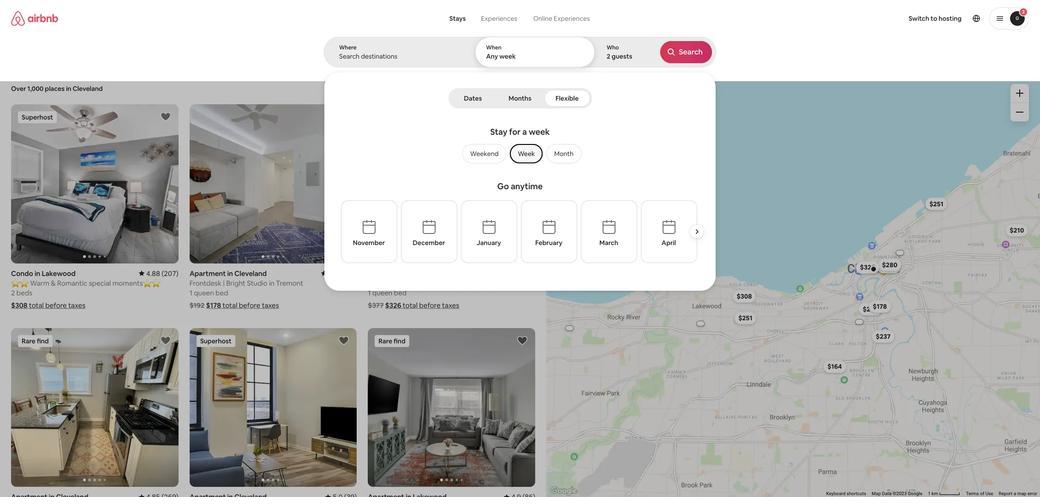 Task type: locate. For each thing, give the bounding box(es) containing it.
1 vertical spatial $251
[[739, 314, 753, 322]]

& down lakewood
[[51, 279, 56, 287]]

keyboard shortcuts
[[827, 491, 867, 496]]

experiences inside 'button'
[[481, 14, 518, 23]]

1 vertical spatial $308
[[11, 301, 27, 310]]

2 before from the left
[[239, 301, 261, 310]]

before inside condo in lakewood ⭐️⭐️ warm &  romantic special moments⭐️⭐️ 2 beds $308 total before taxes
[[45, 301, 67, 310]]

1 vertical spatial $326
[[385, 301, 402, 310]]

go
[[498, 181, 509, 192]]

google map
showing 28 stays. region
[[547, 73, 1041, 497]]

1 horizontal spatial before
[[239, 301, 261, 310]]

0 horizontal spatial $326
[[385, 301, 402, 310]]

4.56 out of 5 average rating,  57 reviews image
[[322, 269, 357, 278]]

to
[[931, 14, 938, 23]]

dates button
[[450, 90, 496, 107]]

2 bed from the left
[[394, 288, 407, 297]]

0 horizontal spatial a
[[523, 127, 527, 137]]

lakefront
[[306, 59, 331, 66]]

1 queen bed $377 $326 total before taxes
[[368, 288, 460, 310]]

1 inside "1 queen bed $377 $326 total before taxes"
[[368, 288, 371, 297]]

1 horizontal spatial $326
[[861, 263, 876, 271]]

⭐️⭐️
[[11, 279, 29, 287]]

1 experiences from the left
[[481, 14, 518, 23]]

breakfasts
[[660, 59, 688, 66]]

before inside "1 queen bed $377 $326 total before taxes"
[[419, 301, 441, 310]]

1 vertical spatial $251 button
[[735, 312, 757, 324]]

a inside group
[[523, 127, 527, 137]]

2 horizontal spatial before
[[419, 301, 441, 310]]

1 horizontal spatial week
[[529, 127, 550, 137]]

what can we help you find? tab list
[[442, 9, 525, 28]]

2 horizontal spatial total
[[403, 301, 418, 310]]

when any week
[[486, 44, 516, 60]]

1
[[190, 288, 193, 297], [368, 288, 371, 297], [929, 491, 931, 496]]

0 vertical spatial $308
[[737, 292, 753, 300]]

new
[[353, 59, 365, 66]]

$210
[[1010, 226, 1025, 234]]

keyboard
[[827, 491, 846, 496]]

anytime
[[511, 181, 543, 192]]

who
[[607, 44, 619, 51]]

in inside condo in lakewood ⭐️⭐️ warm &  romantic special moments⭐️⭐️ 2 beds $308 total before taxes
[[35, 269, 40, 278]]

0 horizontal spatial experiences
[[481, 14, 518, 23]]

0 horizontal spatial before
[[45, 301, 67, 310]]

bed inside "apartment in cleveland frontdesk | bright studio in tremont 1 queen bed $192 $178 total before taxes"
[[216, 288, 228, 297]]

3 taxes from the left
[[442, 301, 460, 310]]

flexible
[[556, 94, 579, 103]]

0 vertical spatial &
[[655, 59, 659, 66]]

queen up $377
[[373, 288, 393, 297]]

$286 button
[[878, 260, 901, 273]]

chef's
[[703, 59, 719, 66]]

2 button
[[990, 7, 1030, 30]]

0 horizontal spatial bed
[[216, 288, 228, 297]]

february button
[[521, 200, 577, 263]]

1 bed from the left
[[216, 288, 228, 297]]

shortcuts
[[847, 491, 867, 496]]

$178 inside "apartment in cleveland frontdesk | bright studio in tremont 1 queen bed $192 $178 total before taxes"
[[206, 301, 221, 310]]

december
[[413, 239, 445, 247]]

2 horizontal spatial 2
[[1023, 9, 1025, 15]]

taxes
[[68, 301, 85, 310], [262, 301, 279, 310], [442, 301, 460, 310]]

0 vertical spatial 2
[[1023, 9, 1025, 15]]

0 horizontal spatial $251 button
[[735, 312, 757, 324]]

frontdesk
[[190, 279, 222, 287]]

2 total from the left
[[223, 301, 238, 310]]

1 km button
[[926, 491, 964, 497]]

queen
[[194, 288, 214, 297], [373, 288, 393, 297]]

group
[[0, 37, 871, 73], [11, 104, 179, 263], [190, 104, 357, 263], [368, 104, 703, 263], [459, 144, 582, 163], [11, 328, 179, 487], [190, 328, 357, 487], [368, 328, 536, 487]]

cleveland up studio
[[235, 269, 267, 278]]

0 horizontal spatial taxes
[[68, 301, 85, 310]]

any
[[486, 52, 498, 60]]

0 vertical spatial $251
[[930, 200, 944, 208]]

dates
[[464, 94, 482, 103]]

2 inside who 2 guests
[[607, 52, 611, 60]]

total down bright
[[223, 301, 238, 310]]

week inside when any week
[[500, 52, 516, 60]]

online experiences
[[534, 14, 590, 23]]

total inside condo in lakewood ⭐️⭐️ warm &  romantic special moments⭐️⭐️ 2 beds $308 total before taxes
[[29, 301, 44, 310]]

go anytime
[[498, 181, 543, 192]]

$251 button
[[926, 197, 948, 210], [735, 312, 757, 324]]

experiences
[[481, 14, 518, 23], [554, 14, 590, 23]]

3 before from the left
[[419, 301, 441, 310]]

0 horizontal spatial $251
[[739, 314, 753, 322]]

1 for 1 km
[[929, 491, 931, 496]]

total
[[29, 301, 44, 310], [223, 301, 238, 310], [403, 301, 418, 310]]

0 horizontal spatial $308
[[11, 301, 27, 310]]

march
[[600, 239, 619, 247]]

4.88 (207)
[[146, 269, 179, 278]]

1 horizontal spatial $178
[[873, 302, 888, 310]]

where
[[339, 44, 357, 51]]

2 queen from the left
[[373, 288, 393, 297]]

terms of use
[[967, 491, 994, 496]]

1 up "$192"
[[190, 288, 193, 297]]

experiences button
[[473, 9, 525, 28]]

in up warm
[[35, 269, 40, 278]]

1 inside button
[[929, 491, 931, 496]]

stays
[[450, 14, 466, 23]]

$164
[[828, 362, 843, 371]]

experiences right online
[[554, 14, 590, 23]]

1 vertical spatial &
[[51, 279, 56, 287]]

february
[[536, 239, 563, 247]]

week
[[500, 52, 516, 60], [529, 127, 550, 137]]

1 horizontal spatial queen
[[373, 288, 393, 297]]

data
[[883, 491, 892, 496]]

special
[[89, 279, 111, 287]]

month
[[555, 150, 574, 158]]

2 taxes from the left
[[262, 301, 279, 310]]

0 horizontal spatial 1
[[190, 288, 193, 297]]

1 horizontal spatial 2
[[607, 52, 611, 60]]

1 vertical spatial week
[[529, 127, 550, 137]]

0 horizontal spatial 2
[[11, 288, 15, 297]]

play
[[394, 59, 405, 66]]

terms of use link
[[967, 491, 994, 496]]

total inside "1 queen bed $377 $326 total before taxes"
[[403, 301, 418, 310]]

in right studio
[[269, 279, 275, 287]]

tab list
[[450, 88, 590, 109]]

april
[[662, 239, 677, 247]]

$326 left the $286
[[861, 263, 876, 271]]

1 queen from the left
[[194, 288, 214, 297]]

$326 button
[[856, 261, 880, 274]]

total right $377
[[403, 301, 418, 310]]

1 horizontal spatial taxes
[[262, 301, 279, 310]]

1 inside "apartment in cleveland frontdesk | bright studio in tremont 1 queen bed $192 $178 total before taxes"
[[190, 288, 193, 297]]

0 vertical spatial a
[[523, 127, 527, 137]]

report a map error link
[[1000, 491, 1038, 496]]

1 horizontal spatial $308
[[737, 292, 753, 300]]

2 horizontal spatial 1
[[929, 491, 931, 496]]

week
[[518, 150, 535, 158]]

over
[[11, 85, 26, 93]]

moments⭐️⭐️
[[113, 279, 161, 287]]

map
[[1018, 491, 1027, 496]]

stay for a week group
[[370, 123, 670, 177]]

1 total from the left
[[29, 301, 44, 310]]

1 horizontal spatial a
[[1014, 491, 1017, 496]]

1 horizontal spatial $251
[[930, 200, 944, 208]]

january
[[477, 239, 501, 247]]

tab list containing dates
[[450, 88, 590, 109]]

1 horizontal spatial cleveland
[[235, 269, 267, 278]]

$299
[[882, 262, 897, 270]]

taxes inside "apartment in cleveland frontdesk | bright studio in tremont 1 queen bed $192 $178 total before taxes"
[[262, 301, 279, 310]]

queen down frontdesk
[[194, 288, 214, 297]]

apartment
[[190, 269, 226, 278]]

google
[[908, 491, 923, 496]]

0 horizontal spatial total
[[29, 301, 44, 310]]

0 vertical spatial $326
[[861, 263, 876, 271]]

0 horizontal spatial cleveland
[[73, 85, 103, 93]]

a right the for
[[523, 127, 527, 137]]

week right any
[[500, 52, 516, 60]]

1 before from the left
[[45, 301, 67, 310]]

1 left the km on the right
[[929, 491, 931, 496]]

0 horizontal spatial $178
[[206, 301, 221, 310]]

use
[[986, 491, 994, 496]]

$377
[[368, 301, 384, 310]]

of
[[981, 491, 985, 496]]

week right the for
[[529, 127, 550, 137]]

group containing weekend
[[459, 144, 582, 163]]

keyboard shortcuts button
[[827, 491, 867, 497]]

bed inside "1 queen bed $377 $326 total before taxes"
[[394, 288, 407, 297]]

None search field
[[324, 0, 717, 291]]

0 vertical spatial cleveland
[[73, 85, 103, 93]]

months
[[509, 94, 532, 103]]

profile element
[[607, 0, 1030, 37]]

cleveland
[[73, 85, 103, 93], [235, 269, 267, 278]]

before inside "apartment in cleveland frontdesk | bright studio in tremont 1 queen bed $192 $178 total before taxes"
[[239, 301, 261, 310]]

4.85 out of 5 average rating,  269 reviews image
[[139, 493, 179, 497]]

2 experiences from the left
[[554, 14, 590, 23]]

1 horizontal spatial bed
[[394, 288, 407, 297]]

group inside stay for a week group
[[459, 144, 582, 163]]

1 vertical spatial cleveland
[[235, 269, 267, 278]]

cleveland inside "apartment in cleveland frontdesk | bright studio in tremont 1 queen bed $192 $178 total before taxes"
[[235, 269, 267, 278]]

a
[[523, 127, 527, 137], [1014, 491, 1017, 496]]

0 horizontal spatial &
[[51, 279, 56, 287]]

0 horizontal spatial queen
[[194, 288, 214, 297]]

0 vertical spatial week
[[500, 52, 516, 60]]

2 horizontal spatial taxes
[[442, 301, 460, 310]]

bed & breakfasts
[[644, 59, 688, 66]]

tab list inside the stays tab panel
[[450, 88, 590, 109]]

$326 right $377
[[385, 301, 402, 310]]

$308 inside $308 $178
[[737, 292, 753, 300]]

2
[[1023, 9, 1025, 15], [607, 52, 611, 60], [11, 288, 15, 297]]

go anytime group
[[341, 177, 708, 279]]

cleveland right 'places'
[[73, 85, 103, 93]]

3 total from the left
[[403, 301, 418, 310]]

1 horizontal spatial total
[[223, 301, 238, 310]]

km
[[932, 491, 939, 496]]

0 horizontal spatial week
[[500, 52, 516, 60]]

& right bed
[[655, 59, 659, 66]]

a left the map
[[1014, 491, 1017, 496]]

1 taxes from the left
[[68, 301, 85, 310]]

none search field containing stay for a week
[[324, 0, 717, 291]]

2 vertical spatial 2
[[11, 288, 15, 297]]

&
[[655, 59, 659, 66], [51, 279, 56, 287]]

$326 inside $326 $237
[[861, 263, 876, 271]]

total inside "apartment in cleveland frontdesk | bright studio in tremont 1 queen bed $192 $178 total before taxes"
[[223, 301, 238, 310]]

week inside group
[[529, 127, 550, 137]]

1 vertical spatial 2
[[607, 52, 611, 60]]

1,000
[[27, 85, 44, 93]]

experiences up when
[[481, 14, 518, 23]]

total down beds
[[29, 301, 44, 310]]

5.0 out of 5 average rating,  39 reviews image
[[326, 493, 357, 497]]

add to wishlist: condo in lakewood image
[[160, 111, 171, 122]]

for
[[509, 127, 521, 137]]

1 horizontal spatial experiences
[[554, 14, 590, 23]]

vineyards
[[522, 59, 548, 66]]

1 up $377
[[368, 288, 371, 297]]

switch to hosting
[[909, 14, 962, 23]]

stays button
[[442, 9, 473, 28]]

january button
[[461, 200, 517, 263]]

when
[[486, 44, 502, 51]]

1 horizontal spatial $251 button
[[926, 197, 948, 210]]

1 horizontal spatial 1
[[368, 288, 371, 297]]



Task type: describe. For each thing, give the bounding box(es) containing it.
hosting
[[939, 14, 962, 23]]

zoom out image
[[1017, 109, 1024, 116]]

queen inside "apartment in cleveland frontdesk | bright studio in tremont 1 queen bed $192 $178 total before taxes"
[[194, 288, 214, 297]]

in up bright
[[227, 269, 233, 278]]

studio
[[247, 279, 268, 287]]

2 inside dropdown button
[[1023, 9, 1025, 15]]

add to wishlist: apartment in lakewood image
[[517, 335, 528, 346]]

zoom in image
[[1017, 90, 1024, 97]]

views
[[492, 59, 507, 66]]

taxes inside "1 queen bed $377 $326 total before taxes"
[[442, 301, 460, 310]]

flexible button
[[545, 90, 590, 107]]

$237
[[876, 332, 891, 341]]

romantic
[[57, 279, 87, 287]]

map
[[872, 491, 882, 496]]

design
[[607, 59, 625, 66]]

apartment in cleveland frontdesk | bright studio in tremont 1 queen bed $192 $178 total before taxes
[[190, 269, 304, 310]]

$280 button
[[879, 258, 902, 271]]

stay
[[491, 127, 508, 137]]

bed
[[644, 59, 654, 66]]

$264 button
[[859, 303, 883, 315]]

add to wishlist: apartment in cleveland image
[[339, 335, 350, 346]]

$178 inside $308 $178
[[873, 302, 888, 310]]

taxes inside condo in lakewood ⭐️⭐️ warm &  romantic special moments⭐️⭐️ 2 beds $308 total before taxes
[[68, 301, 85, 310]]

bright
[[226, 279, 246, 287]]

queen inside "1 queen bed $377 $326 total before taxes"
[[373, 288, 393, 297]]

|
[[223, 279, 225, 287]]

$210 button
[[1006, 224, 1029, 237]]

lakewood
[[42, 269, 76, 278]]

march button
[[581, 200, 637, 263]]

november button
[[341, 200, 397, 263]]

in right 'places'
[[66, 85, 71, 93]]

stays tab panel
[[324, 37, 717, 291]]

switch
[[909, 14, 930, 23]]

guests
[[612, 52, 633, 60]]

error
[[1028, 491, 1038, 496]]

terms
[[967, 491, 980, 496]]

farms
[[567, 59, 583, 66]]

(207)
[[162, 269, 179, 278]]

$251 for $251 button to the top
[[930, 200, 944, 208]]

months button
[[498, 90, 543, 107]]

amazing
[[468, 59, 491, 66]]

4.9 out of 5 average rating,  86 reviews image
[[504, 493, 536, 497]]

Where field
[[339, 52, 460, 60]]

$192
[[190, 301, 205, 310]]

report a map error
[[1000, 491, 1038, 496]]

april button
[[641, 200, 697, 263]]

tremont
[[276, 279, 304, 287]]

1 vertical spatial a
[[1014, 491, 1017, 496]]

google image
[[549, 485, 580, 497]]

$280
[[883, 260, 898, 269]]

add to wishlist: apartment in cleveland image
[[160, 335, 171, 346]]

$308 button
[[733, 290, 757, 303]]

amazing views
[[468, 59, 507, 66]]

$237 button
[[872, 330, 895, 343]]

1 for 1 queen bed $377 $326 total before taxes
[[368, 288, 371, 297]]

kitchens
[[720, 59, 743, 66]]

group containing amazing views
[[0, 37, 871, 73]]

$326 inside "1 queen bed $377 $326 total before taxes"
[[385, 301, 402, 310]]

who 2 guests
[[607, 44, 633, 60]]

$326 $237
[[861, 263, 891, 341]]

4.88 out of 5 average rating,  207 reviews image
[[139, 269, 179, 278]]

condo in lakewood ⭐️⭐️ warm &  romantic special moments⭐️⭐️ 2 beds $308 total before taxes
[[11, 269, 161, 310]]

beds
[[16, 288, 32, 297]]

chef's kitchens
[[703, 59, 743, 66]]

1 km
[[929, 491, 940, 496]]

december button
[[401, 200, 457, 263]]

2 inside condo in lakewood ⭐️⭐️ warm &  romantic special moments⭐️⭐️ 2 beds $308 total before taxes
[[11, 288, 15, 297]]

places
[[45, 85, 65, 93]]

$264
[[863, 305, 879, 313]]

report
[[1000, 491, 1013, 496]]

& inside condo in lakewood ⭐️⭐️ warm &  romantic special moments⭐️⭐️ 2 beds $308 total before taxes
[[51, 279, 56, 287]]

$251 for the bottom $251 button
[[739, 314, 753, 322]]

$286
[[882, 263, 897, 271]]

switch to hosting link
[[904, 9, 968, 28]]

1 horizontal spatial &
[[655, 59, 659, 66]]

stay for a week
[[491, 127, 550, 137]]

over 1,000 places in cleveland
[[11, 85, 103, 93]]

$308 inside condo in lakewood ⭐️⭐️ warm &  romantic special moments⭐️⭐️ 2 beds $308 total before taxes
[[11, 301, 27, 310]]

0 vertical spatial $251 button
[[926, 197, 948, 210]]

map data ©2023 google
[[872, 491, 923, 496]]

warm
[[30, 279, 49, 287]]

online experiences link
[[525, 9, 599, 28]]

weekend
[[471, 150, 499, 158]]

$264 $299
[[863, 262, 897, 313]]



Task type: vqa. For each thing, say whether or not it's contained in the screenshot.
Tamarindo, Costa Rica 2,624 Miles Away Nov 19 – 24
no



